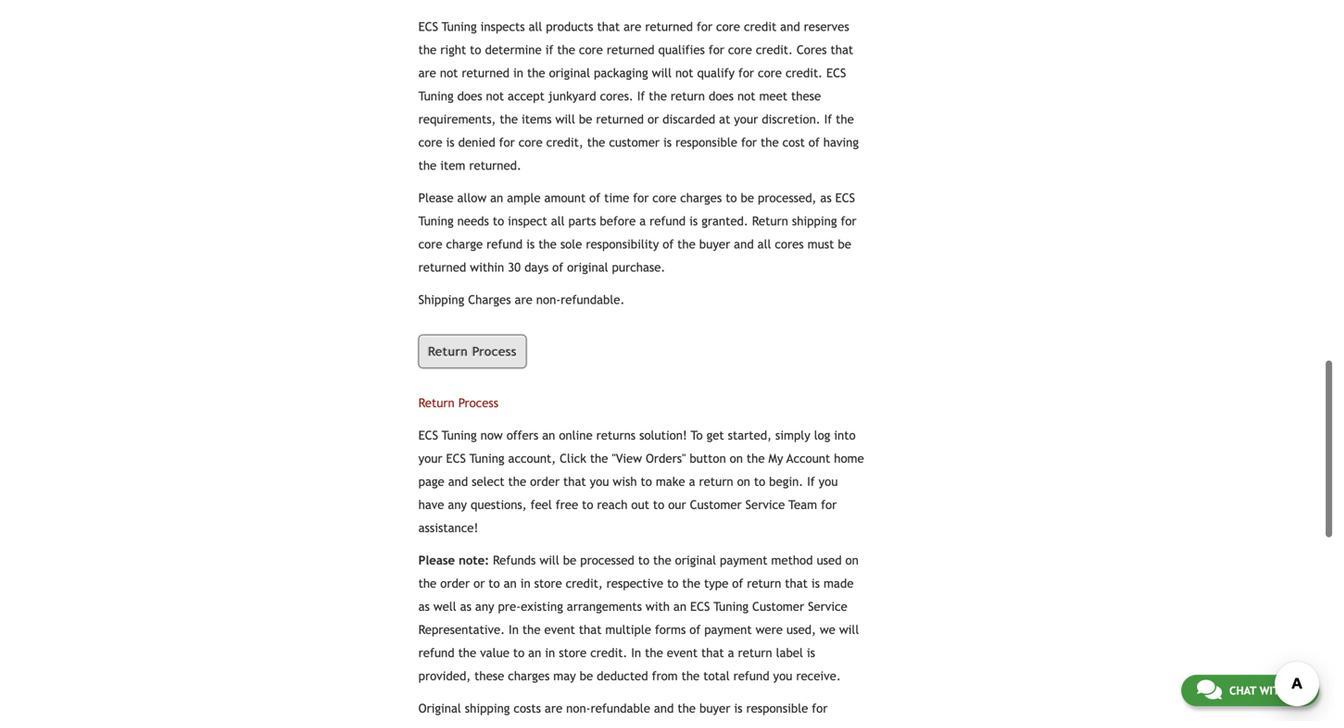 Task type: locate. For each thing, give the bounding box(es) containing it.
not down qualifies
[[676, 66, 694, 80]]

1 horizontal spatial customer
[[753, 600, 805, 614]]

will down qualifies
[[652, 66, 672, 80]]

1 vertical spatial on
[[737, 475, 751, 489]]

and down granted.
[[734, 237, 754, 252]]

1 vertical spatial with
[[1260, 685, 1287, 698]]

1 vertical spatial return
[[428, 345, 468, 359]]

1 vertical spatial or
[[474, 577, 485, 591]]

payment
[[720, 554, 768, 568], [705, 623, 752, 638]]

customer
[[690, 498, 742, 512], [753, 600, 805, 614]]

original inside please allow an ample amount of time for core charges to be processed, as ecs tuning needs to inspect all parts before a refund is granted. return shipping for core charge refund is the sole responsibility of the buyer and all cores must be returned within 30 days of original purchase.
[[567, 261, 608, 275]]

for
[[697, 20, 713, 34], [709, 43, 725, 57], [739, 66, 754, 80], [499, 136, 515, 150], [741, 136, 757, 150], [633, 191, 649, 205], [841, 214, 857, 229], [821, 498, 837, 512], [812, 702, 828, 716]]

0 vertical spatial return process
[[428, 345, 517, 359]]

as right processed,
[[821, 191, 832, 205]]

you down the account
[[819, 475, 838, 489]]

an right value
[[528, 646, 542, 661]]

0 vertical spatial charges
[[680, 191, 722, 205]]

1 buyer from the top
[[700, 237, 731, 252]]

or inside refunds will be processed to the original payment method used on the order or to an in store credit, respective to the type of return that is made as well as any pre-existing arrangements with an ecs tuning customer service representative. in the event that multiple forms of payment were used, we will refund the value to an in store credit. in the event that a return label is provided, these charges may be deducted from the total refund you receive.
[[474, 577, 485, 591]]

that down method
[[785, 577, 808, 591]]

ecs
[[419, 20, 438, 34], [827, 66, 846, 80], [836, 191, 855, 205], [419, 429, 438, 443], [446, 452, 466, 466], [690, 600, 710, 614]]

2 vertical spatial original
[[675, 554, 716, 568]]

1 horizontal spatial or
[[648, 112, 659, 127]]

to right needs
[[493, 214, 504, 229]]

0 vertical spatial order
[[530, 475, 560, 489]]

and inside ecs tuning inspects all products that are returned for core credit and reserves the right to determine if the core returned qualifies for core credit. cores that are not returned in the original packaging will not qualify for core credit. ecs tuning does not accept junkyard cores. if the return does not meet these requirements, the items will be returned or discarded at your discretion. if the core is denied for core credit, the customer is responsible for the cost of having the item returned.
[[781, 20, 800, 34]]

may
[[554, 670, 576, 684]]

for down having
[[841, 214, 857, 229]]

0 horizontal spatial if
[[637, 89, 645, 104]]

well
[[434, 600, 457, 614]]

2 does from the left
[[709, 89, 734, 104]]

on
[[730, 452, 743, 466], [737, 475, 751, 489], [846, 554, 859, 568]]

you
[[590, 475, 609, 489], [819, 475, 838, 489], [773, 670, 793, 684]]

if up having
[[825, 112, 832, 127]]

2 horizontal spatial all
[[758, 237, 771, 252]]

method
[[771, 554, 813, 568]]

refund
[[650, 214, 686, 229], [487, 237, 523, 252], [419, 646, 455, 661], [734, 670, 770, 684]]

made
[[824, 577, 854, 591]]

charges inside please allow an ample amount of time for core charges to be processed, as ecs tuning needs to inspect all parts before a refund is granted. return shipping for core charge refund is the sole responsibility of the buyer and all cores must be returned within 30 days of original purchase.
[[680, 191, 722, 205]]

and inside the original shipping costs are non-refundable and the buyer is responsible for
[[654, 702, 674, 716]]

original inside ecs tuning inspects all products that are returned for core credit and reserves the right to determine if the core returned qualifies for core credit. cores that are not returned in the original packaging will not qualify for core credit. ecs tuning does not accept junkyard cores. if the return does not meet these requirements, the items will be returned or discarded at your discretion. if the core is denied for core credit, the customer is responsible for the cost of having the item returned.
[[549, 66, 590, 80]]

at
[[719, 112, 731, 127]]

assistance!
[[419, 521, 479, 536]]

items
[[522, 112, 552, 127]]

the left item
[[419, 159, 437, 173]]

in
[[513, 66, 524, 80], [521, 577, 531, 591], [545, 646, 555, 661]]

1 please from the top
[[419, 191, 454, 205]]

that up total
[[702, 646, 724, 661]]

for inside ecs tuning now offers an online returns solution! to get started, simply log into your ecs tuning account, click the "view orders" button on the my account home page and select the order that you wish to make a return on to begin. if you have any questions, feel free to reach out to our customer service team for assistance!
[[821, 498, 837, 512]]

0 horizontal spatial a
[[640, 214, 646, 229]]

qualify
[[697, 66, 735, 80]]

core down credit
[[728, 43, 752, 57]]

a right make
[[689, 475, 696, 489]]

0 vertical spatial shipping
[[792, 214, 837, 229]]

2 vertical spatial credit.
[[591, 646, 628, 661]]

return process
[[428, 345, 517, 359], [419, 396, 499, 411]]

0 horizontal spatial with
[[646, 600, 670, 614]]

return
[[752, 214, 789, 229], [428, 345, 468, 359], [419, 396, 455, 411]]

that inside ecs tuning now offers an online returns solution! to get started, simply log into your ecs tuning account, click the "view orders" button on the my account home page and select the order that you wish to make a return on to begin. if you have any questions, feel free to reach out to our customer service team for assistance!
[[564, 475, 586, 489]]

1 horizontal spatial a
[[689, 475, 696, 489]]

a right before at the left of the page
[[640, 214, 646, 229]]

with
[[646, 600, 670, 614], [1260, 685, 1287, 698]]

any inside refunds will be processed to the original payment method used on the order or to an in store credit, respective to the type of return that is made as well as any pre-existing arrangements with an ecs tuning customer service representative. in the event that multiple forms of payment were used, we will refund the value to an in store credit. in the event that a return label is provided, these charges may be deducted from the total refund you receive.
[[475, 600, 495, 614]]

shipping inside please allow an ample amount of time for core charges to be processed, as ecs tuning needs to inspect all parts before a refund is granted. return shipping for core charge refund is the sole responsibility of the buyer and all cores must be returned within 30 days of original purchase.
[[792, 214, 837, 229]]

0 vertical spatial your
[[734, 112, 758, 127]]

0 vertical spatial on
[[730, 452, 743, 466]]

1 horizontal spatial does
[[709, 89, 734, 104]]

1 vertical spatial any
[[475, 600, 495, 614]]

within
[[470, 261, 504, 275]]

an inside ecs tuning now offers an online returns solution! to get started, simply log into your ecs tuning account, click the "view orders" button on the my account home page and select the order that you wish to make a return on to begin. if you have any questions, feel free to reach out to our customer service team for assistance!
[[542, 429, 555, 443]]

0 horizontal spatial in
[[509, 623, 519, 638]]

buyer inside the original shipping costs are non-refundable and the buyer is responsible for
[[700, 702, 731, 716]]

credit,
[[547, 136, 584, 150], [566, 577, 603, 591]]

shipping
[[419, 293, 465, 307]]

on right used
[[846, 554, 859, 568]]

refund right before at the left of the page
[[650, 214, 686, 229]]

as
[[821, 191, 832, 205], [419, 600, 430, 614], [460, 600, 472, 614]]

to up "pre-"
[[489, 577, 500, 591]]

please left allow
[[419, 191, 454, 205]]

0 vertical spatial any
[[448, 498, 467, 512]]

1 does from the left
[[457, 89, 482, 104]]

1 vertical spatial responsible
[[746, 702, 808, 716]]

2 horizontal spatial as
[[821, 191, 832, 205]]

0 horizontal spatial all
[[529, 20, 542, 34]]

a
[[640, 214, 646, 229], [689, 475, 696, 489], [728, 646, 735, 661]]

0 horizontal spatial does
[[457, 89, 482, 104]]

return inside ecs tuning now offers an online returns solution! to get started, simply log into your ecs tuning account, click the "view orders" button on the my account home page and select the order that you wish to make a return on to begin. if you have any questions, feel free to reach out to our customer service team for assistance!
[[699, 475, 734, 489]]

1 vertical spatial original
[[567, 261, 608, 275]]

responsible down discarded
[[676, 136, 738, 150]]

any left "pre-"
[[475, 600, 495, 614]]

are up packaging
[[624, 20, 642, 34]]

will right we
[[840, 623, 859, 638]]

0 vertical spatial if
[[637, 89, 645, 104]]

shipping up must
[[792, 214, 837, 229]]

of right cost
[[809, 136, 820, 150]]

customer inside ecs tuning now offers an online returns solution! to get started, simply log into your ecs tuning account, click the "view orders" button on the my account home page and select the order that you wish to make a return on to begin. if you have any questions, feel free to reach out to our customer service team for assistance!
[[690, 498, 742, 512]]

will
[[652, 66, 672, 80], [556, 112, 575, 127], [540, 554, 560, 568], [840, 623, 859, 638]]

payment up type
[[720, 554, 768, 568]]

credit. inside refunds will be processed to the original payment method used on the order or to an in store credit, respective to the type of return that is made as well as any pre-existing arrangements with an ecs tuning customer service representative. in the event that multiple forms of payment were used, we will refund the value to an in store credit. in the event that a return label is provided, these charges may be deducted from the total refund you receive.
[[591, 646, 628, 661]]

1 horizontal spatial responsible
[[746, 702, 808, 716]]

0 vertical spatial store
[[534, 577, 562, 591]]

to right the free
[[582, 498, 594, 512]]

returns
[[597, 429, 636, 443]]

0 horizontal spatial service
[[746, 498, 785, 512]]

0 vertical spatial non-
[[536, 293, 561, 307]]

0 vertical spatial responsible
[[676, 136, 738, 150]]

your up page
[[419, 452, 443, 466]]

on down started,
[[730, 452, 743, 466]]

1 vertical spatial event
[[667, 646, 698, 661]]

0 horizontal spatial charges
[[508, 670, 550, 684]]

shipping charges are non-refundable.
[[419, 293, 625, 307]]

return down shipping
[[428, 345, 468, 359]]

be down the junkyard
[[579, 112, 593, 127]]

core up meet
[[758, 66, 782, 80]]

order inside refunds will be processed to the original payment method used on the order or to an in store credit, respective to the type of return that is made as well as any pre-existing arrangements with an ecs tuning customer service representative. in the event that multiple forms of payment were used, we will refund the value to an in store credit. in the event that a return label is provided, these charges may be deducted from the total refund you receive.
[[440, 577, 470, 591]]

1 vertical spatial return process
[[419, 396, 499, 411]]

these
[[792, 89, 821, 104], [475, 670, 504, 684]]

refund right total
[[734, 670, 770, 684]]

for right team
[[821, 498, 837, 512]]

to
[[691, 429, 703, 443]]

shipping
[[792, 214, 837, 229], [465, 702, 510, 716]]

1 horizontal spatial your
[[734, 112, 758, 127]]

1 horizontal spatial with
[[1260, 685, 1287, 698]]

2 vertical spatial a
[[728, 646, 735, 661]]

qualifies
[[659, 43, 705, 57]]

0 vertical spatial a
[[640, 214, 646, 229]]

an up forms on the bottom of page
[[674, 600, 687, 614]]

your inside ecs tuning now offers an online returns solution! to get started, simply log into your ecs tuning account, click the "view orders" button on the my account home page and select the order that you wish to make a return on to begin. if you have any questions, feel free to reach out to our customer service team for assistance!
[[419, 452, 443, 466]]

non-
[[536, 293, 561, 307], [566, 702, 591, 716]]

1 vertical spatial credit,
[[566, 577, 603, 591]]

with up forms on the bottom of page
[[646, 600, 670, 614]]

are
[[624, 20, 642, 34], [419, 66, 436, 80], [515, 293, 533, 307], [545, 702, 563, 716]]

your inside ecs tuning inspects all products that are returned for core credit and reserves the right to determine if the core returned qualifies for core credit. cores that are not returned in the original packaging will not qualify for core credit. ecs tuning does not accept junkyard cores. if the return does not meet these requirements, the items will be returned or discarded at your discretion. if the core is denied for core credit, the customer is responsible for the cost of having the item returned.
[[734, 112, 758, 127]]

2 vertical spatial on
[[846, 554, 859, 568]]

receive.
[[796, 670, 841, 684]]

1 vertical spatial in
[[631, 646, 641, 661]]

1 horizontal spatial these
[[792, 89, 821, 104]]

or inside ecs tuning inspects all products that are returned for core credit and reserves the right to determine if the core returned qualifies for core credit. cores that are not returned in the original packaging will not qualify for core credit. ecs tuning does not accept junkyard cores. if the return does not meet these requirements, the items will be returned or discarded at your discretion. if the core is denied for core credit, the customer is responsible for the cost of having the item returned.
[[648, 112, 659, 127]]

1 horizontal spatial if
[[807, 475, 815, 489]]

be inside ecs tuning inspects all products that are returned for core credit and reserves the right to determine if the core returned qualifies for core credit. cores that are not returned in the original packaging will not qualify for core credit. ecs tuning does not accept junkyard cores. if the return does not meet these requirements, the items will be returned or discarded at your discretion. if the core is denied for core credit, the customer is responsible for the cost of having the item returned.
[[579, 112, 593, 127]]

2 vertical spatial if
[[807, 475, 815, 489]]

ecs inside please allow an ample amount of time for core charges to be processed, as ecs tuning needs to inspect all parts before a refund is granted. return shipping for core charge refund is the sole responsibility of the buyer and all cores must be returned within 30 days of original purchase.
[[836, 191, 855, 205]]

1 horizontal spatial you
[[773, 670, 793, 684]]

credit, down items
[[547, 136, 584, 150]]

returned inside please allow an ample amount of time for core charges to be processed, as ecs tuning needs to inspect all parts before a refund is granted. return shipping for core charge refund is the sole responsibility of the buyer and all cores must be returned within 30 days of original purchase.
[[419, 261, 466, 275]]

used,
[[787, 623, 816, 638]]

does up at
[[709, 89, 734, 104]]

payment left were on the right of page
[[705, 623, 752, 638]]

return down the "button"
[[699, 475, 734, 489]]

if
[[546, 43, 554, 57]]

0 vertical spatial service
[[746, 498, 785, 512]]

pre-
[[498, 600, 521, 614]]

and
[[781, 20, 800, 34], [734, 237, 754, 252], [448, 475, 468, 489], [654, 702, 674, 716]]

return up discarded
[[671, 89, 705, 104]]

an right allow
[[490, 191, 504, 205]]

1 horizontal spatial any
[[475, 600, 495, 614]]

2 buyer from the top
[[700, 702, 731, 716]]

started,
[[728, 429, 772, 443]]

of
[[809, 136, 820, 150], [590, 191, 601, 205], [663, 237, 674, 252], [553, 261, 564, 275], [732, 577, 744, 591], [690, 623, 701, 638]]

store up may
[[559, 646, 587, 661]]

2 vertical spatial return
[[419, 396, 455, 411]]

1 vertical spatial customer
[[753, 600, 805, 614]]

a inside refunds will be processed to the original payment method used on the order or to an in store credit, respective to the type of return that is made as well as any pre-existing arrangements with an ecs tuning customer service representative. in the event that multiple forms of payment were used, we will refund the value to an in store credit. in the event that a return label is provided, these charges may be deducted from the total refund you receive.
[[728, 646, 735, 661]]

any up "assistance!"
[[448, 498, 467, 512]]

tuning up the right
[[442, 20, 477, 34]]

original shipping costs are non-refundable and the buyer is responsible for
[[419, 702, 828, 722]]

be right must
[[838, 237, 852, 252]]

1 vertical spatial these
[[475, 670, 504, 684]]

charges
[[468, 293, 511, 307]]

refunds will be processed to the original payment method used on the order or to an in store credit, respective to the type of return that is made as well as any pre-existing arrangements with an ecs tuning customer service representative. in the event that multiple forms of payment were used, we will refund the value to an in store credit. in the event that a return label is provided, these charges may be deducted from the total refund you receive.
[[419, 554, 859, 684]]

the right click
[[590, 452, 608, 466]]

us
[[1291, 685, 1304, 698]]

1 horizontal spatial shipping
[[792, 214, 837, 229]]

1 vertical spatial store
[[559, 646, 587, 661]]

with left the us
[[1260, 685, 1287, 698]]

all down amount at the left of the page
[[551, 214, 565, 229]]

returned
[[645, 20, 693, 34], [607, 43, 655, 57], [462, 66, 510, 80], [596, 112, 644, 127], [419, 261, 466, 275]]

1 horizontal spatial all
[[551, 214, 565, 229]]

for up qualifies
[[697, 20, 713, 34]]

responsible
[[676, 136, 738, 150], [746, 702, 808, 716]]

all inside ecs tuning inspects all products that are returned for core credit and reserves the right to determine if the core returned qualifies for core credit. cores that are not returned in the original packaging will not qualify for core credit. ecs tuning does not accept junkyard cores. if the return does not meet these requirements, the items will be returned or discarded at your discretion. if the core is denied for core credit, the customer is responsible for the cost of having the item returned.
[[529, 20, 542, 34]]

wish
[[613, 475, 637, 489]]

0 vertical spatial with
[[646, 600, 670, 614]]

1 vertical spatial non-
[[566, 702, 591, 716]]

provided,
[[419, 670, 471, 684]]

and right page
[[448, 475, 468, 489]]

account
[[787, 452, 831, 466]]

the down existing
[[523, 623, 541, 638]]

1 horizontal spatial order
[[530, 475, 560, 489]]

if right cores.
[[637, 89, 645, 104]]

please down "assistance!"
[[419, 554, 455, 568]]

0 vertical spatial please
[[419, 191, 454, 205]]

or
[[648, 112, 659, 127], [474, 577, 485, 591]]

order
[[530, 475, 560, 489], [440, 577, 470, 591]]

0 vertical spatial or
[[648, 112, 659, 127]]

0 horizontal spatial shipping
[[465, 702, 510, 716]]

does up requirements,
[[457, 89, 482, 104]]

a up total
[[728, 646, 735, 661]]

order up feel
[[530, 475, 560, 489]]

1 vertical spatial if
[[825, 112, 832, 127]]

0 vertical spatial return
[[752, 214, 789, 229]]

buyer down total
[[700, 702, 731, 716]]

return inside ecs tuning inspects all products that are returned for core credit and reserves the right to determine if the core returned qualifies for core credit. cores that are not returned in the original packaging will not qualify for core credit. ecs tuning does not accept junkyard cores. if the return does not meet these requirements, the items will be returned or discarded at your discretion. if the core is denied for core credit, the customer is responsible for the cost of having the item returned.
[[671, 89, 705, 104]]

1 horizontal spatial service
[[808, 600, 848, 614]]

1 horizontal spatial charges
[[680, 191, 722, 205]]

service
[[746, 498, 785, 512], [808, 600, 848, 614]]

parts
[[569, 214, 596, 229]]

an up "pre-"
[[504, 577, 517, 591]]

1 vertical spatial shipping
[[465, 702, 510, 716]]

1 horizontal spatial in
[[631, 646, 641, 661]]

credit. down credit
[[756, 43, 793, 57]]

if down the account
[[807, 475, 815, 489]]

that down arrangements at the left
[[579, 623, 602, 638]]

0 horizontal spatial customer
[[690, 498, 742, 512]]

the left the right
[[419, 43, 437, 57]]

return down were on the right of page
[[738, 646, 773, 661]]

please
[[419, 191, 454, 205], [419, 554, 455, 568]]

please inside please allow an ample amount of time for core charges to be processed, as ecs tuning needs to inspect all parts before a refund is granted. return shipping for core charge refund is the sole responsibility of the buyer and all cores must be returned within 30 days of original purchase.
[[419, 191, 454, 205]]

cores.
[[600, 89, 634, 104]]

1 vertical spatial your
[[419, 452, 443, 466]]

0 vertical spatial credit,
[[547, 136, 584, 150]]

not
[[440, 66, 458, 80], [676, 66, 694, 80], [486, 89, 504, 104], [738, 89, 756, 104]]

0 horizontal spatial these
[[475, 670, 504, 684]]

chat with us link
[[1182, 676, 1320, 707]]

charges
[[680, 191, 722, 205], [508, 670, 550, 684]]

1 vertical spatial service
[[808, 600, 848, 614]]

days
[[525, 261, 549, 275]]

0 vertical spatial event
[[545, 623, 575, 638]]

non- down days
[[536, 293, 561, 307]]

0 vertical spatial original
[[549, 66, 590, 80]]

your
[[734, 112, 758, 127], [419, 452, 443, 466]]

2 horizontal spatial if
[[825, 112, 832, 127]]

the left customer
[[587, 136, 606, 150]]

service inside ecs tuning now offers an online returns solution! to get started, simply log into your ecs tuning account, click the "view orders" button on the my account home page and select the order that you wish to make a return on to begin. if you have any questions, feel free to reach out to our customer service team for assistance!
[[746, 498, 785, 512]]

return process up now
[[419, 396, 499, 411]]

1 vertical spatial in
[[521, 577, 531, 591]]

these inside ecs tuning inspects all products that are returned for core credit and reserves the right to determine if the core returned qualifies for core credit. cores that are not returned in the original packaging will not qualify for core credit. ecs tuning does not accept junkyard cores. if the return does not meet these requirements, the items will be returned or discarded at your discretion. if the core is denied for core credit, the customer is responsible for the cost of having the item returned.
[[792, 89, 821, 104]]

online
[[559, 429, 593, 443]]

original
[[419, 702, 461, 716]]

please note:
[[419, 554, 489, 568]]

responsible down the receive.
[[746, 702, 808, 716]]

is
[[446, 136, 455, 150], [664, 136, 672, 150], [690, 214, 698, 229], [527, 237, 535, 252], [812, 577, 820, 591], [807, 646, 816, 661], [734, 702, 743, 716]]

an
[[490, 191, 504, 205], [542, 429, 555, 443], [504, 577, 517, 591], [674, 600, 687, 614], [528, 646, 542, 661]]

1 vertical spatial a
[[689, 475, 696, 489]]

credit, inside refunds will be processed to the original payment method used on the order or to an in store credit, respective to the type of return that is made as well as any pre-existing arrangements with an ecs tuning customer service representative. in the event that multiple forms of payment were used, we will refund the value to an in store credit. in the event that a return label is provided, these charges may be deducted from the total refund you receive.
[[566, 577, 603, 591]]

or down note: at left bottom
[[474, 577, 485, 591]]

original
[[549, 66, 590, 80], [567, 261, 608, 275], [675, 554, 716, 568]]

for left cost
[[741, 136, 757, 150]]

out
[[632, 498, 650, 512]]

1 vertical spatial charges
[[508, 670, 550, 684]]

0 horizontal spatial any
[[448, 498, 467, 512]]

2 horizontal spatial a
[[728, 646, 735, 661]]

tuning inside refunds will be processed to the original payment method used on the order or to an in store credit, respective to the type of return that is made as well as any pre-existing arrangements with an ecs tuning customer service representative. in the event that multiple forms of payment were used, we will refund the value to an in store credit. in the event that a return label is provided, these charges may be deducted from the total refund you receive.
[[714, 600, 749, 614]]

0 vertical spatial these
[[792, 89, 821, 104]]

that
[[597, 20, 620, 34], [831, 43, 854, 57], [564, 475, 586, 489], [785, 577, 808, 591], [579, 623, 602, 638], [702, 646, 724, 661]]

the right the from
[[682, 670, 700, 684]]

0 horizontal spatial responsible
[[676, 136, 738, 150]]

in down multiple
[[631, 646, 641, 661]]

0 horizontal spatial your
[[419, 452, 443, 466]]

2 please from the top
[[419, 554, 455, 568]]

non- down may
[[566, 702, 591, 716]]

core down items
[[519, 136, 543, 150]]

event down existing
[[545, 623, 575, 638]]

0 vertical spatial all
[[529, 20, 542, 34]]

returned down cores.
[[596, 112, 644, 127]]

0 vertical spatial buyer
[[700, 237, 731, 252]]

on left begin.
[[737, 475, 751, 489]]

reach
[[597, 498, 628, 512]]

refundable.
[[561, 293, 625, 307]]

original inside refunds will be processed to the original payment method used on the order or to an in store credit, respective to the type of return that is made as well as any pre-existing arrangements with an ecs tuning customer service representative. in the event that multiple forms of payment were used, we will refund the value to an in store credit. in the event that a return label is provided, these charges may be deducted from the total refund you receive.
[[675, 554, 716, 568]]

feel
[[531, 498, 552, 512]]

0 horizontal spatial order
[[440, 577, 470, 591]]

in
[[509, 623, 519, 638], [631, 646, 641, 661]]



Task type: vqa. For each thing, say whether or not it's contained in the screenshot.
ES#2996480 - 014121sch01aKT - Schwaben 68 piece Zippered Tool Bag Kit - Get this ready to go extensive tool set complete with tool bag. - Schwaben - Audi BMW Volkswagen Mercedes Benz MINI Porsche "image"
no



Task type: describe. For each thing, give the bounding box(es) containing it.
tuning left now
[[442, 429, 477, 443]]

now
[[481, 429, 503, 443]]

amount
[[545, 191, 586, 205]]

the left type
[[682, 577, 701, 591]]

the up accept
[[527, 66, 546, 80]]

charges inside refunds will be processed to the original payment method used on the order or to an in store credit, respective to the type of return that is made as well as any pre-existing arrangements with an ecs tuning customer service representative. in the event that multiple forms of payment were used, we will refund the value to an in store credit. in the event that a return label is provided, these charges may be deducted from the total refund you receive.
[[508, 670, 550, 684]]

account,
[[508, 452, 556, 466]]

2 vertical spatial in
[[545, 646, 555, 661]]

note:
[[459, 554, 489, 568]]

respective
[[607, 577, 664, 591]]

core left credit
[[716, 20, 741, 34]]

1 horizontal spatial as
[[460, 600, 472, 614]]

returned up qualifies
[[645, 20, 693, 34]]

credit
[[744, 20, 777, 34]]

please for please note:
[[419, 554, 455, 568]]

get
[[707, 429, 724, 443]]

representative.
[[419, 623, 505, 638]]

must
[[808, 237, 834, 252]]

charge
[[446, 237, 483, 252]]

ecs inside refunds will be processed to the original payment method used on the order or to an in store credit, respective to the type of return that is made as well as any pre-existing arrangements with an ecs tuning customer service representative. in the event that multiple forms of payment were used, we will refund the value to an in store credit. in the event that a return label is provided, these charges may be deducted from the total refund you receive.
[[690, 600, 710, 614]]

of right days
[[553, 261, 564, 275]]

from
[[652, 670, 678, 684]]

orders"
[[646, 452, 686, 466]]

into
[[834, 429, 856, 443]]

junkyard
[[548, 89, 597, 104]]

1 vertical spatial credit.
[[786, 66, 823, 80]]

for inside the original shipping costs are non-refundable and the buyer is responsible for
[[812, 702, 828, 716]]

order inside ecs tuning now offers an online returns solution! to get started, simply log into your ecs tuning account, click the "view orders" button on the my account home page and select the order that you wish to make a return on to begin. if you have any questions, feel free to reach out to our customer service team for assistance!
[[530, 475, 560, 489]]

that right products
[[597, 20, 620, 34]]

ecs tuning inspects all products that are returned for core credit and reserves the right to determine if the core returned qualifies for core credit. cores that are not returned in the original packaging will not qualify for core credit. ecs tuning does not accept junkyard cores. if the return does not meet these requirements, the items will be returned or discarded at your discretion. if the core is denied for core credit, the customer is responsible for the cost of having the item returned.
[[419, 20, 859, 173]]

to right respective
[[667, 577, 679, 591]]

ample
[[507, 191, 541, 205]]

item
[[440, 159, 466, 173]]

chat with us
[[1230, 685, 1304, 698]]

return inside please allow an ample amount of time for core charges to be processed, as ecs tuning needs to inspect all parts before a refund is granted. return shipping for core charge refund is the sole responsibility of the buyer and all cores must be returned within 30 days of original purchase.
[[752, 214, 789, 229]]

for up returned.
[[499, 136, 515, 150]]

arrangements
[[567, 600, 642, 614]]

tuning inside please allow an ample amount of time for core charges to be processed, as ecs tuning needs to inspect all parts before a refund is granted. return shipping for core charge refund is the sole responsibility of the buyer and all cores must be returned within 30 days of original purchase.
[[419, 214, 454, 229]]

an inside please allow an ample amount of time for core charges to be processed, as ecs tuning needs to inspect all parts before a refund is granted. return shipping for core charge refund is the sole responsibility of the buyer and all cores must be returned within 30 days of original purchase.
[[490, 191, 504, 205]]

of inside ecs tuning inspects all products that are returned for core credit and reserves the right to determine if the core returned qualifies for core credit. cores that are not returned in the original packaging will not qualify for core credit. ecs tuning does not accept junkyard cores. if the return does not meet these requirements, the items will be returned or discarded at your discretion. if the core is denied for core credit, the customer is responsible for the cost of having the item returned.
[[809, 136, 820, 150]]

to right value
[[513, 646, 525, 661]]

these inside refunds will be processed to the original payment method used on the order or to an in store credit, respective to the type of return that is made as well as any pre-existing arrangements with an ecs tuning customer service representative. in the event that multiple forms of payment were used, we will refund the value to an in store credit. in the event that a return label is provided, these charges may be deducted from the total refund you receive.
[[475, 670, 504, 684]]

determine
[[485, 43, 542, 57]]

0 vertical spatial payment
[[720, 554, 768, 568]]

refund up provided,
[[419, 646, 455, 661]]

shipping inside the original shipping costs are non-refundable and the buyer is responsible for
[[465, 702, 510, 716]]

to up respective
[[638, 554, 650, 568]]

service inside refunds will be processed to the original payment method used on the order or to an in store credit, respective to the type of return that is made as well as any pre-existing arrangements with an ecs tuning customer service representative. in the event that multiple forms of payment were used, we will refund the value to an in store credit. in the event that a return label is provided, these charges may be deducted from the total refund you receive.
[[808, 600, 848, 614]]

purchase.
[[612, 261, 666, 275]]

tuning up select on the bottom left of the page
[[470, 452, 505, 466]]

on inside refunds will be processed to the original payment method used on the order or to an in store credit, respective to the type of return that is made as well as any pre-existing arrangements with an ecs tuning customer service representative. in the event that multiple forms of payment were used, we will refund the value to an in store credit. in the event that a return label is provided, these charges may be deducted from the total refund you receive.
[[846, 554, 859, 568]]

core up item
[[419, 136, 443, 150]]

core left the charge
[[419, 237, 443, 252]]

home
[[834, 452, 864, 466]]

is inside the original shipping costs are non-refundable and the buyer is responsible for
[[734, 702, 743, 716]]

customer
[[609, 136, 660, 150]]

0 horizontal spatial event
[[545, 623, 575, 638]]

discarded
[[663, 112, 716, 127]]

are up requirements,
[[419, 66, 436, 80]]

make
[[656, 475, 685, 489]]

button
[[690, 452, 726, 466]]

a inside please allow an ample amount of time for core charges to be processed, as ecs tuning needs to inspect all parts before a refund is granted. return shipping for core charge refund is the sole responsibility of the buyer and all cores must be returned within 30 days of original purchase.
[[640, 214, 646, 229]]

refundable
[[591, 702, 651, 716]]

questions,
[[471, 498, 527, 512]]

of left time
[[590, 191, 601, 205]]

the up having
[[836, 112, 854, 127]]

be left 'processed'
[[563, 554, 577, 568]]

the left sole
[[539, 237, 557, 252]]

the right responsibility
[[678, 237, 696, 252]]

to left our
[[653, 498, 665, 512]]

0 horizontal spatial non-
[[536, 293, 561, 307]]

"view
[[612, 452, 642, 466]]

multiple
[[606, 623, 651, 638]]

the up respective
[[653, 554, 672, 568]]

core down products
[[579, 43, 603, 57]]

the up the from
[[645, 646, 663, 661]]

processed
[[580, 554, 635, 568]]

the up 'well'
[[419, 577, 437, 591]]

non- inside the original shipping costs are non-refundable and the buyer is responsible for
[[566, 702, 591, 716]]

0 vertical spatial in
[[509, 623, 519, 638]]

and inside ecs tuning now offers an online returns solution! to get started, simply log into your ecs tuning account, click the "view orders" button on the my account home page and select the order that you wish to make a return on to begin. if you have any questions, feel free to reach out to our customer service team for assistance!
[[448, 475, 468, 489]]

existing
[[521, 600, 563, 614]]

return down method
[[747, 577, 782, 591]]

team
[[789, 498, 818, 512]]

not left meet
[[738, 89, 756, 104]]

any inside ecs tuning now offers an online returns solution! to get started, simply log into your ecs tuning account, click the "view orders" button on the my account home page and select the order that you wish to make a return on to begin. if you have any questions, feel free to reach out to our customer service team for assistance!
[[448, 498, 467, 512]]

sole
[[561, 237, 582, 252]]

are inside the original shipping costs are non-refundable and the buyer is responsible for
[[545, 702, 563, 716]]

right
[[440, 43, 466, 57]]

customer inside refunds will be processed to the original payment method used on the order or to an in store credit, respective to the type of return that is made as well as any pre-existing arrangements with an ecs tuning customer service representative. in the event that multiple forms of payment were used, we will refund the value to an in store credit. in the event that a return label is provided, these charges may be deducted from the total refund you receive.
[[753, 600, 805, 614]]

our
[[668, 498, 686, 512]]

be up granted.
[[741, 191, 754, 205]]

you inside refunds will be processed to the original payment method used on the order or to an in store credit, respective to the type of return that is made as well as any pre-existing arrangements with an ecs tuning customer service representative. in the event that multiple forms of payment were used, we will refund the value to an in store credit. in the event that a return label is provided, these charges may be deducted from the total refund you receive.
[[773, 670, 793, 684]]

the up discarded
[[649, 89, 667, 104]]

click
[[560, 452, 587, 466]]

we
[[820, 623, 836, 638]]

credit, inside ecs tuning inspects all products that are returned for core credit and reserves the right to determine if the core returned qualifies for core credit. cores that are not returned in the original packaging will not qualify for core credit. ecs tuning does not accept junkyard cores. if the return does not meet these requirements, the items will be returned or discarded at your discretion. if the core is denied for core credit, the customer is responsible for the cost of having the item returned.
[[547, 136, 584, 150]]

are down 30
[[515, 293, 533, 307]]

the left items
[[500, 112, 518, 127]]

will down the junkyard
[[556, 112, 575, 127]]

not down the right
[[440, 66, 458, 80]]

simply
[[776, 429, 811, 443]]

the inside the original shipping costs are non-refundable and the buyer is responsible for
[[678, 702, 696, 716]]

and inside please allow an ample amount of time for core charges to be processed, as ecs tuning needs to inspect all parts before a refund is granted. return shipping for core charge refund is the sole responsibility of the buyer and all cores must be returned within 30 days of original purchase.
[[734, 237, 754, 252]]

1 vertical spatial payment
[[705, 623, 752, 638]]

my
[[769, 452, 784, 466]]

comments image
[[1197, 679, 1222, 702]]

as inside please allow an ample amount of time for core charges to be processed, as ecs tuning needs to inspect all parts before a refund is granted. return shipping for core charge refund is the sole responsibility of the buyer and all cores must be returned within 30 days of original purchase.
[[821, 191, 832, 205]]

to inside ecs tuning inspects all products that are returned for core credit and reserves the right to determine if the core returned qualifies for core credit. cores that are not returned in the original packaging will not qualify for core credit. ecs tuning does not accept junkyard cores. if the return does not meet these requirements, the items will be returned or discarded at your discretion. if the core is denied for core credit, the customer is responsible for the cost of having the item returned.
[[470, 43, 481, 57]]

1 horizontal spatial event
[[667, 646, 698, 661]]

type
[[704, 577, 729, 591]]

cost
[[783, 136, 805, 150]]

please allow an ample amount of time for core charges to be processed, as ecs tuning needs to inspect all parts before a refund is granted. return shipping for core charge refund is the sole responsibility of the buyer and all cores must be returned within 30 days of original purchase.
[[419, 191, 857, 275]]

to left begin.
[[754, 475, 766, 489]]

requirements,
[[419, 112, 496, 127]]

denied
[[458, 136, 496, 150]]

refund up 30
[[487, 237, 523, 252]]

processed,
[[758, 191, 817, 205]]

meet
[[759, 89, 788, 104]]

returned up packaging
[[607, 43, 655, 57]]

total
[[704, 670, 730, 684]]

buyer inside please allow an ample amount of time for core charges to be processed, as ecs tuning needs to inspect all parts before a refund is granted. return shipping for core charge refund is the sole responsibility of the buyer and all cores must be returned within 30 days of original purchase.
[[700, 237, 731, 252]]

in inside ecs tuning inspects all products that are returned for core credit and reserves the right to determine if the core returned qualifies for core credit. cores that are not returned in the original packaging will not qualify for core credit. ecs tuning does not accept junkyard cores. if the return does not meet these requirements, the items will be returned or discarded at your discretion. if the core is denied for core credit, the customer is responsible for the cost of having the item returned.
[[513, 66, 524, 80]]

that down reserves
[[831, 43, 854, 57]]

the left cost
[[761, 136, 779, 150]]

0 horizontal spatial as
[[419, 600, 430, 614]]

for right qualify
[[739, 66, 754, 80]]

page
[[419, 475, 445, 489]]

1 vertical spatial process
[[459, 396, 499, 411]]

core right time
[[653, 191, 677, 205]]

of right type
[[732, 577, 744, 591]]

inspects
[[481, 20, 525, 34]]

2 vertical spatial all
[[758, 237, 771, 252]]

a inside ecs tuning now offers an online returns solution! to get started, simply log into your ecs tuning account, click the "view orders" button on the my account home page and select the order that you wish to make a return on to begin. if you have any questions, feel free to reach out to our customer service team for assistance!
[[689, 475, 696, 489]]

deducted
[[597, 670, 648, 684]]

the down representative.
[[458, 646, 477, 661]]

discretion.
[[762, 112, 821, 127]]

costs
[[514, 702, 541, 716]]

forms
[[655, 623, 686, 638]]

0 vertical spatial credit.
[[756, 43, 793, 57]]

of up purchase.
[[663, 237, 674, 252]]

return process link
[[419, 396, 499, 411]]

tuning up requirements,
[[419, 89, 454, 104]]

refunds
[[493, 554, 536, 568]]

solution!
[[640, 429, 687, 443]]

0 vertical spatial process
[[473, 345, 517, 359]]

granted.
[[702, 214, 749, 229]]

2 horizontal spatial you
[[819, 475, 838, 489]]

if inside ecs tuning now offers an online returns solution! to get started, simply log into your ecs tuning account, click the "view orders" button on the my account home page and select the order that you wish to make a return on to begin. if you have any questions, feel free to reach out to our customer service team for assistance!
[[807, 475, 815, 489]]

of right forms on the bottom of page
[[690, 623, 701, 638]]

for right time
[[633, 191, 649, 205]]

the down account,
[[508, 475, 527, 489]]

label
[[776, 646, 803, 661]]

the right if
[[557, 43, 576, 57]]

responsible inside ecs tuning inspects all products that are returned for core credit and reserves the right to determine if the core returned qualifies for core credit. cores that are not returned in the original packaging will not qualify for core credit. ecs tuning does not accept junkyard cores. if the return does not meet these requirements, the items will be returned or discarded at your discretion. if the core is denied for core credit, the customer is responsible for the cost of having the item returned.
[[676, 136, 738, 150]]

to up granted.
[[726, 191, 737, 205]]

have
[[419, 498, 444, 512]]

having
[[824, 136, 859, 150]]

free
[[556, 498, 578, 512]]

responsible inside the original shipping costs are non-refundable and the buyer is responsible for
[[746, 702, 808, 716]]

for up qualify
[[709, 43, 725, 57]]

0 horizontal spatial you
[[590, 475, 609, 489]]

responsibility
[[586, 237, 659, 252]]

were
[[756, 623, 783, 638]]

with inside refunds will be processed to the original payment method used on the order or to an in store credit, respective to the type of return that is made as well as any pre-existing arrangements with an ecs tuning customer service representative. in the event that multiple forms of payment were used, we will refund the value to an in store credit. in the event that a return label is provided, these charges may be deducted from the total refund you receive.
[[646, 600, 670, 614]]

before
[[600, 214, 636, 229]]

will right refunds
[[540, 554, 560, 568]]

begin.
[[769, 475, 804, 489]]

select
[[472, 475, 505, 489]]

cores
[[775, 237, 804, 252]]

returned down determine
[[462, 66, 510, 80]]

used
[[817, 554, 842, 568]]

1 vertical spatial all
[[551, 214, 565, 229]]

log
[[814, 429, 831, 443]]

the left my
[[747, 452, 765, 466]]

products
[[546, 20, 594, 34]]

inspect
[[508, 214, 548, 229]]

value
[[480, 646, 510, 661]]

not left accept
[[486, 89, 504, 104]]

to right wish
[[641, 475, 652, 489]]

chat
[[1230, 685, 1257, 698]]

be right may
[[580, 670, 593, 684]]

please for please allow an ample amount of time for core charges to be processed, as ecs tuning needs to inspect all parts before a refund is granted. return shipping for core charge refund is the sole responsibility of the buyer and all cores must be returned within 30 days of original purchase.
[[419, 191, 454, 205]]

offers
[[507, 429, 539, 443]]



